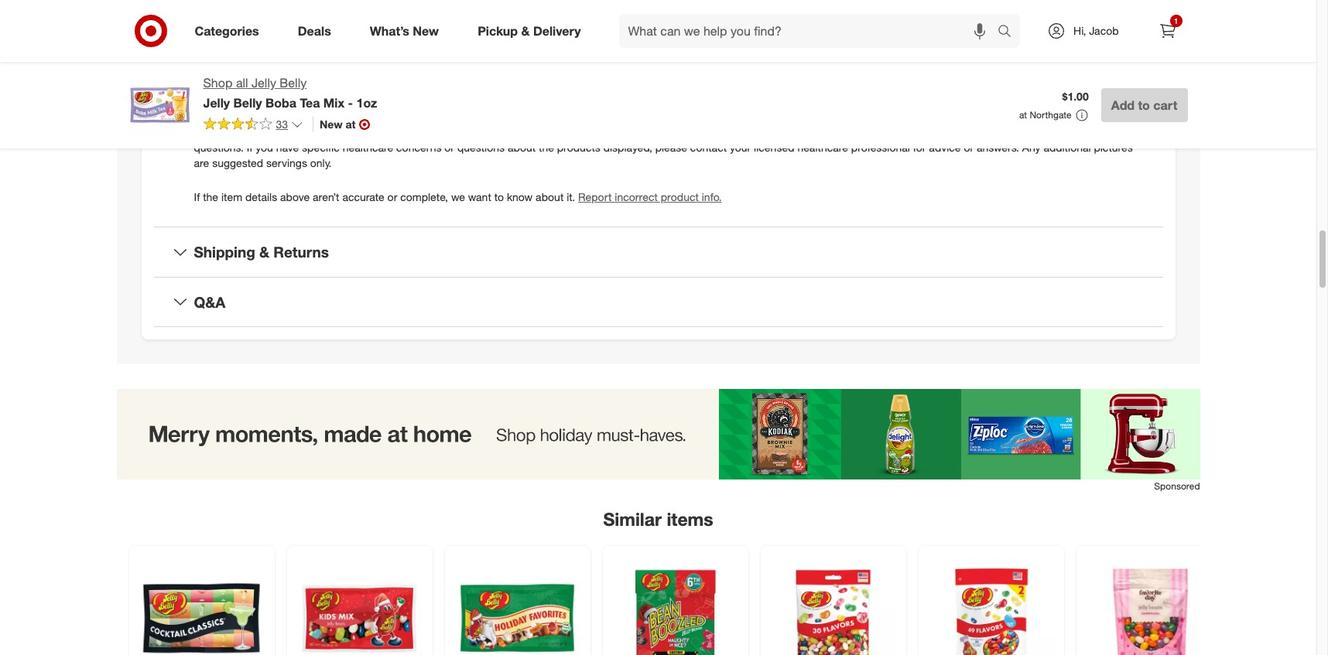 Task type: locate. For each thing, give the bounding box(es) containing it.
to right want
[[494, 190, 504, 203]]

product
[[851, 94, 889, 107], [443, 110, 481, 123], [841, 110, 879, 123], [1040, 125, 1078, 138], [661, 190, 699, 203]]

the up the manufacturers on the top of page
[[642, 94, 657, 107]]

target
[[440, 94, 470, 107]]

on right the solely
[[300, 125, 312, 138]]

0 vertical spatial to
[[1138, 98, 1150, 113]]

1 horizontal spatial their
[[985, 110, 1007, 123]]

1 horizontal spatial &
[[521, 23, 530, 38]]

represent
[[519, 94, 565, 107]]

jelly belly holiday kids mix - 1oz image
[[296, 556, 423, 655]]

1 horizontal spatial mobile
[[1021, 94, 1054, 107]]

new at
[[320, 118, 356, 131]]

jelly down grocery
[[203, 95, 230, 111]]

origin
[[194, 32, 225, 45]]

new down mix
[[320, 118, 343, 131]]

comes
[[364, 110, 397, 123]]

1 horizontal spatial are
[[1082, 94, 1098, 107]]

0 horizontal spatial that
[[598, 125, 616, 138]]

jelly right all
[[252, 75, 276, 91]]

sites
[[1057, 94, 1079, 107], [551, 125, 573, 138]]

the right the from on the left
[[425, 110, 440, 123]]

0 vertical spatial have
[[973, 125, 996, 138]]

jelly belly cocktail classics - 1oz image
[[138, 556, 265, 655]]

our up 'questions'
[[459, 125, 474, 138]]

1 horizontal spatial and
[[801, 94, 819, 107]]

mobile up at northgate
[[1021, 94, 1054, 107]]

1 horizontal spatial concerns
[[1081, 125, 1126, 138]]

what's new
[[370, 23, 439, 38]]

& right pickup
[[521, 23, 530, 38]]

for right is
[[302, 94, 315, 107]]

: up is
[[293, 79, 296, 92]]

about inside grocery disclaimer : content on this site is for reference purposes only.  target does not represent or warrant that the nutrition, ingredient, allergen and other product information on our web or mobile sites are accurate or complete, since this information comes from the product manufacturers.  on occasion, manufacturers may improve or change their product formulas and update their labels.  we recommend that you do not rely solely on the information presented on our web or mobile sites and that you review the product's label or contact the manufacturer directly if you have specific product concerns or questions.  if you have specific healthcare concerns or questions about the products displayed, please contact your licensed healthcare professional for advice or answers.  any additional pictures are suggested servings only.
[[508, 141, 536, 154]]

this
[[251, 94, 268, 107], [286, 110, 303, 123]]

you
[[194, 125, 211, 138], [619, 125, 637, 138], [953, 125, 970, 138], [256, 141, 273, 154]]

0 vertical spatial that
[[620, 94, 639, 107]]

2 vertical spatial and
[[576, 125, 595, 138]]

1 vertical spatial for
[[913, 141, 926, 154]]

origin : made in the usa
[[194, 32, 314, 45]]

0 vertical spatial sites
[[1057, 94, 1079, 107]]

site
[[271, 94, 288, 107]]

only. up the from on the left
[[416, 94, 437, 107]]

sponsored
[[1154, 481, 1200, 492]]

and up if
[[927, 110, 945, 123]]

1 vertical spatial and
[[927, 110, 945, 123]]

information
[[892, 94, 946, 107], [306, 110, 361, 123], [333, 125, 388, 138]]

1 vertical spatial are
[[194, 156, 209, 169]]

0 vertical spatial information
[[892, 94, 946, 107]]

only. right servings
[[310, 156, 332, 169]]

1 horizontal spatial if
[[247, 141, 253, 154]]

have up servings
[[276, 141, 299, 154]]

contact down product's
[[690, 141, 727, 154]]

usa
[[292, 32, 314, 45]]

about down manufacturers.
[[508, 141, 536, 154]]

know
[[507, 190, 533, 203]]

0 vertical spatial for
[[302, 94, 315, 107]]

that down the occasion,
[[598, 125, 616, 138]]

are down "questions."
[[194, 156, 209, 169]]

that
[[620, 94, 639, 107], [1124, 110, 1142, 123], [598, 125, 616, 138]]

pictures
[[1094, 141, 1133, 154]]

hi, jacob
[[1073, 24, 1119, 37]]

jelly belly 49 flavor jelly beans - 2lbs image
[[928, 556, 1054, 655]]

contact down change
[[780, 125, 817, 138]]

similar
[[603, 509, 662, 530]]

1 horizontal spatial not
[[500, 94, 516, 107]]

about left it.
[[536, 190, 564, 203]]

pickup & delivery
[[478, 23, 581, 38]]

1 vertical spatial :
[[293, 79, 296, 92]]

questions.
[[194, 141, 244, 154]]

have up answers. on the top of the page
[[973, 125, 996, 138]]

search
[[991, 24, 1028, 40]]

or left we
[[387, 190, 397, 203]]

is
[[291, 94, 299, 107]]

only.
[[416, 94, 437, 107], [310, 156, 332, 169]]

0 horizontal spatial healthcare
[[343, 141, 393, 154]]

mobile down manufacturers.
[[515, 125, 548, 138]]

healthcare down change
[[797, 141, 848, 154]]

categories
[[195, 23, 259, 38]]

new
[[413, 23, 439, 38], [320, 118, 343, 131]]

concerns down presented
[[396, 141, 441, 154]]

belly
[[280, 75, 307, 91], [233, 95, 262, 111]]

their left labels.
[[985, 110, 1007, 123]]

we
[[451, 190, 465, 203]]

0 vertical spatial about
[[508, 141, 536, 154]]

complete, inside grocery disclaimer : content on this site is for reference purposes only.  target does not represent or warrant that the nutrition, ingredient, allergen and other product information on our web or mobile sites are accurate or complete, since this information comes from the product manufacturers.  on occasion, manufacturers may improve or change their product formulas and update their labels.  we recommend that you do not rely solely on the information presented on our web or mobile sites and that you review the product's label or contact the manufacturer directly if you have specific product concerns or questions.  if you have specific healthcare concerns or questions about the products displayed, please contact your licensed healthcare professional for advice or answers.  any additional pictures are suggested servings only.
[[207, 110, 255, 123]]

0 horizontal spatial this
[[251, 94, 268, 107]]

not up manufacturers.
[[500, 94, 516, 107]]

or
[[568, 94, 578, 107], [1008, 94, 1018, 107], [194, 110, 204, 123], [765, 110, 774, 123], [502, 125, 512, 138], [768, 125, 777, 138], [1129, 125, 1139, 138], [444, 141, 454, 154], [964, 141, 974, 154], [387, 190, 397, 203]]

0 vertical spatial jelly
[[252, 75, 276, 91]]

review
[[640, 125, 671, 138]]

1 vertical spatial web
[[477, 125, 499, 138]]

accurate right aren't
[[342, 190, 384, 203]]

0 horizontal spatial not
[[230, 125, 246, 138]]

northgate
[[1030, 109, 1072, 121]]

0 vertical spatial belly
[[280, 75, 307, 91]]

&
[[521, 23, 530, 38], [259, 243, 269, 261]]

1 vertical spatial only.
[[310, 156, 332, 169]]

1 horizontal spatial to
[[1138, 98, 1150, 113]]

0 horizontal spatial for
[[302, 94, 315, 107]]

1 horizontal spatial jelly
[[252, 75, 276, 91]]

tea
[[300, 95, 320, 111]]

for
[[302, 94, 315, 107], [913, 141, 926, 154]]

our up "update"
[[965, 94, 980, 107]]

web up answers. on the top of the page
[[983, 94, 1005, 107]]

: left made
[[225, 32, 228, 45]]

accurate inside grocery disclaimer : content on this site is for reference purposes only.  target does not represent or warrant that the nutrition, ingredient, allergen and other product information on our web or mobile sites are accurate or complete, since this information comes from the product manufacturers.  on occasion, manufacturers may improve or change their product formulas and update their labels.  we recommend that you do not rely solely on the information presented on our web or mobile sites and that you review the product's label or contact the manufacturer directly if you have specific product concerns or questions.  if you have specific healthcare concerns or questions about the products displayed, please contact your licensed healthcare professional for advice or answers.  any additional pictures are suggested servings only.
[[1101, 94, 1143, 107]]

2 healthcare from the left
[[797, 141, 848, 154]]

to
[[1138, 98, 1150, 113], [494, 190, 504, 203]]

1 vertical spatial contact
[[690, 141, 727, 154]]

item
[[221, 190, 242, 203]]

concerns up "pictures"
[[1081, 125, 1126, 138]]

& left returns
[[259, 243, 269, 261]]

and up products
[[576, 125, 595, 138]]

sites down on
[[551, 125, 573, 138]]

0 horizontal spatial mobile
[[515, 125, 548, 138]]

this down is
[[286, 110, 303, 123]]

0 vertical spatial our
[[965, 94, 980, 107]]

1 vertical spatial new
[[320, 118, 343, 131]]

if
[[944, 125, 950, 138]]

1 horizontal spatial at
[[1019, 109, 1027, 121]]

0 vertical spatial complete,
[[207, 110, 255, 123]]

for down directly
[[913, 141, 926, 154]]

licensed
[[754, 141, 794, 154]]

What can we help you find? suggestions appear below search field
[[619, 14, 1001, 48]]

and up change
[[801, 94, 819, 107]]

add to cart
[[1111, 98, 1177, 113]]

1 horizontal spatial :
[[293, 79, 296, 92]]

1 vertical spatial about
[[536, 190, 564, 203]]

on up "update"
[[949, 94, 962, 107]]

or up "pictures"
[[1129, 125, 1139, 138]]

0 vertical spatial mobile
[[1021, 94, 1054, 107]]

0 vertical spatial this
[[251, 94, 268, 107]]

accurate up recommend
[[1101, 94, 1143, 107]]

that left the cart
[[1124, 110, 1142, 123]]

specific down new at
[[302, 141, 340, 154]]

you down rely
[[256, 141, 273, 154]]

0 vertical spatial accurate
[[1101, 94, 1143, 107]]

$1.00
[[1062, 90, 1089, 103]]

jelly
[[252, 75, 276, 91], [203, 95, 230, 111]]

or up licensed
[[768, 125, 777, 138]]

categories link
[[181, 14, 278, 48]]

0 horizontal spatial at
[[346, 118, 356, 131]]

0 vertical spatial contact
[[780, 125, 817, 138]]

belly up is
[[280, 75, 307, 91]]

healthcare down comes
[[343, 141, 393, 154]]

1 healthcare from the left
[[343, 141, 393, 154]]

complete, up do
[[207, 110, 255, 123]]

new right what's
[[413, 23, 439, 38]]

0 horizontal spatial have
[[276, 141, 299, 154]]

information down comes
[[333, 125, 388, 138]]

information up 'formulas' on the right top of page
[[892, 94, 946, 107]]

0 horizontal spatial complete,
[[207, 110, 255, 123]]

healthcare
[[343, 141, 393, 154], [797, 141, 848, 154]]

web up 'questions'
[[477, 125, 499, 138]]

from
[[400, 110, 422, 123]]

rely
[[249, 125, 266, 138]]

information down reference on the top of the page
[[306, 110, 361, 123]]

0 horizontal spatial web
[[477, 125, 499, 138]]

are
[[1082, 94, 1098, 107], [194, 156, 209, 169]]

: inside grocery disclaimer : content on this site is for reference purposes only.  target does not represent or warrant that the nutrition, ingredient, allergen and other product information on our web or mobile sites are accurate or complete, since this information comes from the product manufacturers.  on occasion, manufacturers may improve or change their product formulas and update their labels.  we recommend that you do not rely solely on the information presented on our web or mobile sites and that you review the product's label or contact the manufacturer directly if you have specific product concerns or questions.  if you have specific healthcare concerns or questions about the products displayed, please contact your licensed healthcare professional for advice or answers.  any additional pictures are suggested servings only.
[[293, 79, 296, 92]]

0 horizontal spatial accurate
[[342, 190, 384, 203]]

0 horizontal spatial concerns
[[396, 141, 441, 154]]

concerns
[[1081, 125, 1126, 138], [396, 141, 441, 154]]

their down other
[[816, 110, 838, 123]]

reference
[[318, 94, 364, 107]]

at left northgate at the top right
[[1019, 109, 1027, 121]]

1 vertical spatial complete,
[[400, 190, 448, 203]]

1 vertical spatial if
[[194, 190, 200, 203]]

0 horizontal spatial to
[[494, 190, 504, 203]]

2 horizontal spatial that
[[1124, 110, 1142, 123]]

the down other
[[820, 125, 835, 138]]

0 horizontal spatial and
[[576, 125, 595, 138]]

0 vertical spatial :
[[225, 32, 228, 45]]

if left item
[[194, 190, 200, 203]]

this down disclaimer
[[251, 94, 268, 107]]

1 horizontal spatial accurate
[[1101, 94, 1143, 107]]

on down target at the top left of page
[[443, 125, 456, 138]]

are up recommend
[[1082, 94, 1098, 107]]

warrant
[[581, 94, 617, 107]]

or right advice on the top
[[964, 141, 974, 154]]

1 vertical spatial this
[[286, 110, 303, 123]]

label
[[741, 125, 765, 138]]

cart
[[1153, 98, 1177, 113]]

not right do
[[230, 125, 246, 138]]

q&a
[[194, 293, 225, 311]]

it.
[[567, 190, 575, 203]]

accurate
[[1101, 94, 1143, 107], [342, 190, 384, 203]]

if down rely
[[247, 141, 253, 154]]

0 horizontal spatial our
[[459, 125, 474, 138]]

advertisement region
[[116, 389, 1200, 480]]

1 horizontal spatial healthcare
[[797, 141, 848, 154]]

that right warrant
[[620, 94, 639, 107]]

may
[[699, 110, 720, 123]]

and
[[801, 94, 819, 107], [927, 110, 945, 123], [576, 125, 595, 138]]

or down the allergen
[[765, 110, 774, 123]]

belly down all
[[233, 95, 262, 111]]

& inside dropdown button
[[259, 243, 269, 261]]

0 vertical spatial concerns
[[1081, 125, 1126, 138]]

1 horizontal spatial only.
[[416, 94, 437, 107]]

0 vertical spatial specific
[[999, 125, 1037, 138]]

1 vertical spatial that
[[1124, 110, 1142, 123]]

0 vertical spatial &
[[521, 23, 530, 38]]

items
[[667, 509, 713, 530]]

0 vertical spatial not
[[500, 94, 516, 107]]

manufacturers.
[[484, 110, 557, 123]]

returns
[[273, 243, 329, 261]]

1 vertical spatial &
[[259, 243, 269, 261]]

the
[[273, 32, 289, 45], [642, 94, 657, 107], [425, 110, 440, 123], [315, 125, 330, 138], [674, 125, 689, 138], [820, 125, 835, 138], [539, 141, 554, 154], [203, 190, 218, 203]]

0 horizontal spatial &
[[259, 243, 269, 261]]

1 vertical spatial belly
[[233, 95, 262, 111]]

about
[[508, 141, 536, 154], [536, 190, 564, 203]]

sites up northgate at the top right
[[1057, 94, 1079, 107]]

specific down labels.
[[999, 125, 1037, 138]]

complete, left we
[[400, 190, 448, 203]]

to inside add to cart button
[[1138, 98, 1150, 113]]

on
[[236, 94, 248, 107], [949, 94, 962, 107], [300, 125, 312, 138], [443, 125, 456, 138]]

what's
[[370, 23, 409, 38]]

to right add
[[1138, 98, 1150, 113]]

at down -
[[346, 118, 356, 131]]

2 vertical spatial information
[[333, 125, 388, 138]]

0 horizontal spatial their
[[816, 110, 838, 123]]

ingredient,
[[705, 94, 757, 107]]



Task type: describe. For each thing, give the bounding box(es) containing it.
manufacturer
[[838, 125, 903, 138]]

the right "in"
[[273, 32, 289, 45]]

1 vertical spatial not
[[230, 125, 246, 138]]

image of jelly belly boba tea mix - 1oz image
[[129, 74, 191, 136]]

recommend
[[1062, 110, 1121, 123]]

advice
[[929, 141, 961, 154]]

1 horizontal spatial specific
[[999, 125, 1037, 138]]

1 their from the left
[[816, 110, 838, 123]]

0 horizontal spatial contact
[[690, 141, 727, 154]]

the left item
[[203, 190, 218, 203]]

hi,
[[1073, 24, 1086, 37]]

displayed,
[[603, 141, 652, 154]]

add to cart button
[[1101, 88, 1188, 122]]

2 horizontal spatial and
[[927, 110, 945, 123]]

1 horizontal spatial for
[[913, 141, 926, 154]]

or down content at the top left
[[194, 110, 204, 123]]

the up please
[[674, 125, 689, 138]]

33
[[276, 118, 288, 131]]

if the item details above aren't accurate or complete, we want to know about it. report incorrect product info.
[[194, 190, 722, 203]]

1 horizontal spatial that
[[620, 94, 639, 107]]

1 horizontal spatial sites
[[1057, 94, 1079, 107]]

1 vertical spatial information
[[306, 110, 361, 123]]

0 horizontal spatial if
[[194, 190, 200, 203]]

jelly belly holiday bean boozled naughty or nice flip top box - 1.6oz image
[[612, 556, 739, 655]]

what's new link
[[357, 14, 458, 48]]

similar items region
[[116, 389, 1222, 655]]

in
[[262, 32, 270, 45]]

presented
[[391, 125, 440, 138]]

details
[[245, 190, 277, 203]]

additional
[[1044, 141, 1091, 154]]

mix
[[323, 95, 344, 111]]

1 horizontal spatial have
[[973, 125, 996, 138]]

does
[[473, 94, 497, 107]]

shop
[[203, 75, 233, 91]]

products
[[557, 141, 600, 154]]

product's
[[692, 125, 738, 138]]

0 horizontal spatial are
[[194, 156, 209, 169]]

similar items
[[603, 509, 713, 530]]

delivery
[[533, 23, 581, 38]]

1 horizontal spatial our
[[965, 94, 980, 107]]

1 vertical spatial accurate
[[342, 190, 384, 203]]

on down all
[[236, 94, 248, 107]]

1oz
[[356, 95, 377, 111]]

add
[[1111, 98, 1135, 113]]

q&a button
[[154, 277, 1163, 327]]

jelly beans assorted flavors - 14oz - favorite day™ image
[[1085, 556, 1212, 655]]

0 horizontal spatial only.
[[310, 156, 332, 169]]

since
[[258, 110, 283, 123]]

or down manufacturers.
[[502, 125, 512, 138]]

questions
[[457, 141, 505, 154]]

incorrect
[[615, 190, 658, 203]]

servings
[[266, 156, 307, 169]]

deals link
[[285, 14, 350, 48]]

jacob
[[1089, 24, 1119, 37]]

please
[[655, 141, 687, 154]]

0 vertical spatial web
[[983, 94, 1005, 107]]

0 vertical spatial and
[[801, 94, 819, 107]]

want
[[468, 190, 491, 203]]

shipping & returns
[[194, 243, 329, 261]]

manufacturers
[[626, 110, 696, 123]]

1 horizontal spatial this
[[286, 110, 303, 123]]

solely
[[269, 125, 297, 138]]

1 horizontal spatial contact
[[780, 125, 817, 138]]

your
[[730, 141, 751, 154]]

report
[[578, 190, 612, 203]]

occasion,
[[577, 110, 623, 123]]

33 link
[[203, 117, 303, 135]]

0 horizontal spatial new
[[320, 118, 343, 131]]

1 vertical spatial specific
[[302, 141, 340, 154]]

1 horizontal spatial new
[[413, 23, 439, 38]]

made
[[231, 32, 259, 45]]

2 their from the left
[[985, 110, 1007, 123]]

improve
[[723, 110, 762, 123]]

shop all jelly belly jelly belly boba tea mix - 1oz
[[203, 75, 377, 111]]

if inside grocery disclaimer : content on this site is for reference purposes only.  target does not represent or warrant that the nutrition, ingredient, allergen and other product information on our web or mobile sites are accurate or complete, since this information comes from the product manufacturers.  on occasion, manufacturers may improve or change their product formulas and update their labels.  we recommend that you do not rely solely on the information presented on our web or mobile sites and that you review the product's label or contact the manufacturer directly if you have specific product concerns or questions.  if you have specific healthcare concerns or questions about the products displayed, please contact your licensed healthcare professional for advice or answers.  any additional pictures are suggested servings only.
[[247, 141, 253, 154]]

nutrition,
[[660, 94, 702, 107]]

suggested
[[212, 156, 263, 169]]

all
[[236, 75, 248, 91]]

grocery
[[194, 79, 236, 92]]

jelly belly 30 flavors jelly beans - 7oz image
[[770, 556, 897, 655]]

1 horizontal spatial complete,
[[400, 190, 448, 203]]

change
[[777, 110, 813, 123]]

report incorrect product info. button
[[578, 189, 722, 205]]

we
[[1044, 110, 1059, 123]]

you up displayed,
[[619, 125, 637, 138]]

0 horizontal spatial sites
[[551, 125, 573, 138]]

the down mix
[[315, 125, 330, 138]]

formulas
[[882, 110, 924, 123]]

0 vertical spatial are
[[1082, 94, 1098, 107]]

allergen
[[760, 94, 798, 107]]

shipping
[[194, 243, 255, 261]]

1 vertical spatial our
[[459, 125, 474, 138]]

info.
[[702, 190, 722, 203]]

do
[[214, 125, 227, 138]]

1 vertical spatial jelly
[[203, 95, 230, 111]]

above
[[280, 190, 310, 203]]

pickup & delivery link
[[464, 14, 600, 48]]

boba
[[265, 95, 296, 111]]

grocery disclaimer : content on this site is for reference purposes only.  target does not represent or warrant that the nutrition, ingredient, allergen and other product information on our web or mobile sites are accurate or complete, since this information comes from the product manufacturers.  on occasion, manufacturers may improve or change their product formulas and update their labels.  we recommend that you do not rely solely on the information presented on our web or mobile sites and that you review the product's label or contact the manufacturer directly if you have specific product concerns or questions.  if you have specific healthcare concerns or questions about the products displayed, please contact your licensed healthcare professional for advice or answers.  any additional pictures are suggested servings only.
[[194, 79, 1143, 169]]

& for shipping
[[259, 243, 269, 261]]

pickup
[[478, 23, 518, 38]]

1 vertical spatial have
[[276, 141, 299, 154]]

deals
[[298, 23, 331, 38]]

disclaimer
[[239, 79, 293, 92]]

directly
[[906, 125, 941, 138]]

you left do
[[194, 125, 211, 138]]

& for pickup
[[521, 23, 530, 38]]

or up labels.
[[1008, 94, 1018, 107]]

aren't
[[313, 190, 339, 203]]

jelly belly holiday classics - 1oz image
[[454, 556, 581, 655]]

you right if
[[953, 125, 970, 138]]

professional
[[851, 141, 910, 154]]

-
[[348, 95, 353, 111]]

any
[[1022, 141, 1041, 154]]

or left 'questions'
[[444, 141, 454, 154]]

1 vertical spatial mobile
[[515, 125, 548, 138]]

or up on
[[568, 94, 578, 107]]

0 vertical spatial only.
[[416, 94, 437, 107]]

0 horizontal spatial belly
[[233, 95, 262, 111]]

1 vertical spatial to
[[494, 190, 504, 203]]

1 link
[[1150, 14, 1184, 48]]

1 vertical spatial concerns
[[396, 141, 441, 154]]

other
[[822, 94, 848, 107]]

shipping & returns button
[[154, 227, 1163, 277]]

the left products
[[539, 141, 554, 154]]

answers.
[[977, 141, 1019, 154]]

2 vertical spatial that
[[598, 125, 616, 138]]



Task type: vqa. For each thing, say whether or not it's contained in the screenshot.
presents
no



